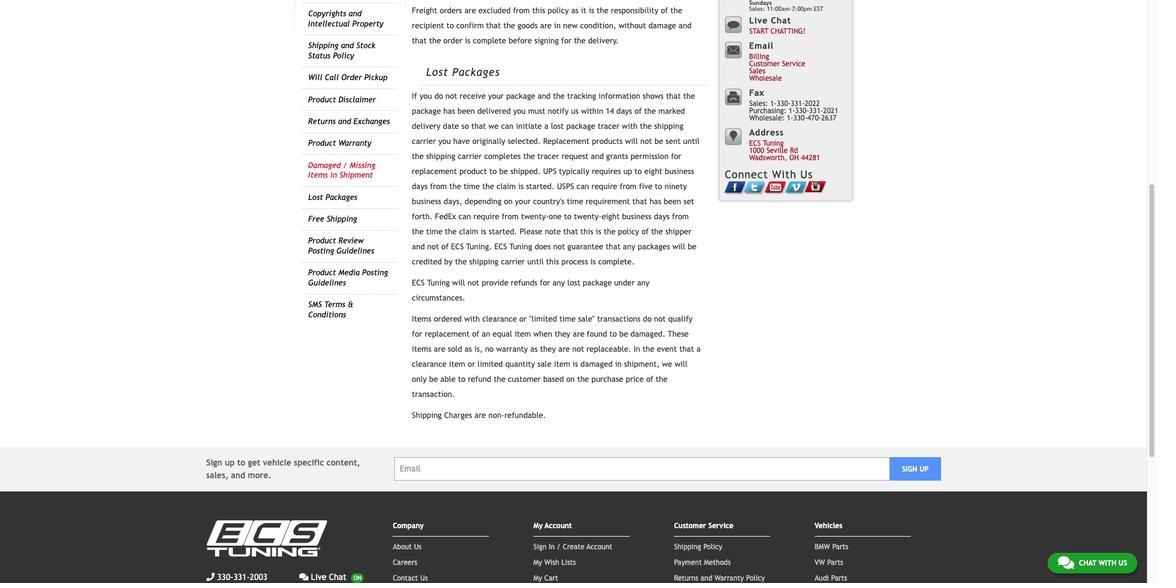 Task type: describe. For each thing, give the bounding box(es) containing it.
chat with us
[[1080, 559, 1128, 568]]

from inside freight orders are excluded from this policy as it is the responsibility of the recipient to confirm that the goods are in new condition, without damage and that the order is complete before signing for the delivery.
[[513, 6, 530, 15]]

is right 'order'
[[465, 36, 471, 45]]

that down recipient
[[412, 36, 427, 45]]

disclaimer
[[339, 95, 376, 104]]

1 vertical spatial has
[[650, 197, 662, 206]]

shipping for shipping and stock status policy
[[308, 41, 339, 50]]

that up complete.
[[606, 242, 621, 251]]

are left non-
[[475, 411, 486, 420]]

with inside the if you do not receive your package and the tracking information shows that the package has been delivered you must notify us within 14 days of the marked delivery date so that we can initiate a lost package tracer with the shipping carrier you have originally selected. replacement products will not be sent until the shipping carrier completes the tracer request and grants permission for replacement product to be shipped. ups typically requires up to eight business days from the time the claim is started. usps can require from five to ninety business days, depending on your country's time requirement that has been set forth. fedex can require from twenty-one to twenty-eight business days from the time the claim is started. please note that this is the policy of the shipper and not of ecs tuning. ecs tuning does not guarantee that any packages will be credited by the shipping carrier until this process is complete.
[[622, 122, 638, 131]]

my cart
[[534, 574, 558, 582]]

pickup
[[364, 73, 388, 82]]

to up replaceable.
[[610, 329, 617, 338]]

to down completes
[[490, 167, 497, 176]]

0 vertical spatial eight
[[645, 167, 663, 176]]

are up confirm
[[465, 6, 476, 15]]

not down the note
[[554, 242, 565, 251]]

and up "must"
[[538, 91, 551, 100]]

vehicles
[[815, 522, 843, 530]]

transaction.
[[412, 390, 455, 399]]

the up marked
[[684, 91, 695, 100]]

information
[[599, 91, 641, 100]]

shipping for shipping charges are non-refundable.
[[412, 411, 442, 420]]

lost packages link
[[308, 193, 357, 202]]

1 vertical spatial customer
[[674, 522, 707, 530]]

the down "forth." on the top left
[[412, 227, 424, 236]]

that down five at the top right of page
[[633, 197, 648, 206]]

2 vertical spatial shipping
[[470, 257, 499, 266]]

0 horizontal spatial require
[[474, 212, 500, 221]]

product for product media posting guidelines
[[308, 268, 336, 277]]

of right price
[[647, 375, 654, 384]]

stock
[[356, 41, 376, 50]]

to inside freight orders are excluded from this policy as it is the responsibility of the recipient to confirm that the goods are in new condition, without damage and that the order is complete before signing for the delivery.
[[447, 21, 454, 30]]

are down sale"
[[573, 329, 585, 338]]

of down information at top
[[635, 106, 642, 115]]

the down 'shows'
[[645, 106, 656, 115]]

shows
[[643, 91, 664, 100]]

2 vertical spatial this
[[546, 257, 559, 266]]

email billing customer service sales wholesale
[[750, 40, 806, 83]]

and inside freight orders are excluded from this policy as it is the responsibility of the recipient to confirm that the goods are in new condition, without damage and that the order is complete before signing for the delivery.
[[679, 21, 692, 30]]

/ inside 'damaged / missing items in shipment'
[[343, 161, 347, 170]]

2 horizontal spatial this
[[581, 227, 594, 236]]

tracking
[[568, 91, 597, 100]]

product for product disclaimer
[[308, 95, 336, 104]]

330- down 2022 on the top right of page
[[794, 114, 808, 123]]

parts for vw parts
[[828, 558, 844, 567]]

under
[[615, 278, 635, 287]]

sales link
[[750, 67, 766, 76]]

on inside items ordered with clearance or "limited time sale" transactions do not qualify for replacement of an equal item when they are found to be damaged. these items are sold as is, no warranty as they are not replaceable. in the event that a clearance item or limited quantity sale item is damaged in shipment, we will only be able to refund the customer based on the purchase price of the transaction.
[[567, 375, 575, 384]]

to right able
[[458, 375, 466, 384]]

email
[[750, 40, 774, 51]]

that up marked
[[666, 91, 681, 100]]

equal
[[493, 329, 513, 338]]

tuning inside ecs tuning will not provide refunds for any lost package under any circumstances.
[[427, 278, 450, 287]]

these
[[668, 329, 689, 338]]

the down limited
[[494, 375, 506, 384]]

1 vertical spatial lost packages
[[308, 193, 357, 202]]

1 horizontal spatial days
[[617, 106, 633, 115]]

is down guarantee
[[591, 257, 596, 266]]

the up permission
[[640, 122, 652, 131]]

2 horizontal spatial carrier
[[501, 257, 525, 266]]

missing
[[350, 161, 376, 170]]

and down the payment methods
[[701, 574, 713, 582]]

fedex
[[435, 212, 456, 221]]

must
[[528, 106, 546, 115]]

0 horizontal spatial as
[[465, 344, 472, 353]]

1- up wholesale:
[[771, 100, 777, 108]]

0 vertical spatial or
[[520, 314, 527, 323]]

for inside items ordered with clearance or "limited time sale" transactions do not qualify for replacement of an equal item when they are found to be damaged. these items are sold as is, no warranty as they are not replaceable. in the event that a clearance item or limited quantity sale item is damaged in shipment, we will only be able to refund the customer based on the purchase price of the transaction.
[[412, 329, 422, 338]]

1 vertical spatial claim
[[459, 227, 479, 236]]

will
[[308, 73, 323, 82]]

copyrights
[[308, 9, 347, 18]]

requirement
[[586, 197, 630, 206]]

for inside the if you do not receive your package and the tracking information shows that the package has been delivered you must notify us within 14 days of the marked delivery date so that we can initiate a lost package tracer with the shipping carrier you have originally selected. replacement products will not be sent until the shipping carrier completes the tracer request and grants permission for replacement product to be shipped. ups typically requires up to eight business days from the time the claim is started. usps can require from five to ninety business days, depending on your country's time requirement that has been set forth. fedex can require from twenty-one to twenty-eight business days from the time the claim is started. please note that this is the policy of the shipper and not of ecs tuning. ecs tuning does not guarantee that any packages will be credited by the shipping carrier until this process is complete.
[[671, 152, 682, 161]]

to right one
[[564, 212, 572, 221]]

the up damage
[[671, 6, 683, 15]]

are up signing at the top left of the page
[[540, 21, 552, 30]]

sign up
[[903, 465, 929, 473]]

billing link
[[750, 53, 770, 61]]

ecs inside address ecs tuning 1000 seville rd wadsworth, oh 44281
[[750, 139, 761, 148]]

ordered
[[434, 314, 462, 323]]

about us
[[393, 543, 422, 551]]

payment methods link
[[674, 558, 731, 567]]

ninety
[[665, 182, 687, 191]]

before
[[509, 36, 532, 45]]

vw
[[815, 558, 826, 567]]

1 vertical spatial your
[[515, 197, 531, 206]]

be down completes
[[500, 167, 508, 176]]

parts for audi parts
[[832, 574, 848, 582]]

on inside the if you do not receive your package and the tracking information shows that the package has been delivered you must notify us within 14 days of the marked delivery date so that we can initiate a lost package tracer with the shipping carrier you have originally selected. replacement products will not be sent until the shipping carrier completes the tracer request and grants permission for replacement product to be shipped. ups typically requires up to eight business days from the time the claim is started. usps can require from five to ninety business days, depending on your country's time requirement that has been set forth. fedex can require from twenty-one to twenty-eight business days from the time the claim is started. please note that this is the policy of the shipper and not of ecs tuning. ecs tuning does not guarantee that any packages will be credited by the shipping carrier until this process is complete.
[[504, 197, 513, 206]]

as inside freight orders are excluded from this policy as it is the responsibility of the recipient to confirm that the goods are in new condition, without damage and that the order is complete before signing for the delivery.
[[572, 6, 579, 15]]

1 vertical spatial they
[[540, 344, 556, 353]]

damaged / missing items in shipment link
[[308, 161, 376, 180]]

of up by
[[442, 242, 449, 251]]

the up days,
[[450, 182, 461, 191]]

sale
[[538, 359, 552, 369]]

not up damaged
[[573, 344, 584, 353]]

are left sold
[[434, 344, 446, 353]]

specific
[[294, 458, 324, 467]]

0 horizontal spatial shipping
[[426, 152, 456, 161]]

date
[[443, 122, 459, 131]]

package up "must"
[[507, 91, 536, 100]]

complete.
[[599, 257, 635, 266]]

the down "shipment,"
[[656, 375, 668, 384]]

the down damaged
[[578, 375, 589, 384]]

comments image for live
[[299, 573, 309, 581]]

the up notify
[[553, 91, 565, 100]]

excluded
[[479, 6, 511, 15]]

posting for product media posting guidelines
[[362, 268, 388, 277]]

of left an
[[472, 329, 480, 338]]

1 vertical spatial chat
[[1080, 559, 1097, 568]]

0 vertical spatial lost packages
[[426, 65, 500, 78]]

the up shipped.
[[524, 152, 535, 161]]

1 sales: from the top
[[750, 5, 765, 12]]

process
[[562, 257, 588, 266]]

2 vertical spatial with
[[1099, 559, 1117, 568]]

customer service
[[674, 522, 734, 530]]

shipping policy link
[[674, 543, 723, 551]]

will inside ecs tuning will not provide refunds for any lost package under any circumstances.
[[453, 278, 465, 287]]

ecs tuning image
[[206, 520, 327, 557]]

usps
[[557, 182, 575, 191]]

0 horizontal spatial 331-
[[234, 572, 250, 582]]

2 horizontal spatial business
[[665, 167, 695, 176]]

oh
[[790, 154, 799, 162]]

is up guarantee
[[596, 227, 602, 236]]

1 horizontal spatial item
[[515, 329, 531, 338]]

0 vertical spatial lost
[[426, 65, 449, 78]]

the up depending
[[483, 182, 494, 191]]

seville
[[767, 147, 788, 155]]

2 horizontal spatial 331-
[[810, 107, 824, 115]]

2 horizontal spatial days
[[654, 212, 670, 221]]

comments image for chat
[[1058, 555, 1075, 570]]

the down delivery
[[412, 152, 424, 161]]

1 horizontal spatial until
[[683, 137, 700, 146]]

policy inside shipping and stock status policy
[[333, 51, 354, 60]]

1 vertical spatial days
[[412, 182, 428, 191]]

quantity
[[506, 359, 535, 369]]

0 horizontal spatial service
[[709, 522, 734, 530]]

sales
[[750, 67, 766, 76]]

found
[[587, 329, 607, 338]]

connect
[[725, 168, 769, 181]]

purchase
[[592, 375, 624, 384]]

we inside items ordered with clearance or "limited time sale" transactions do not qualify for replacement of an equal item when they are found to be damaged. these items are sold as is, no warranty as they are not replaceable. in the event that a clearance item or limited quantity sale item is damaged in shipment, we will only be able to refund the customer based on the purchase price of the transaction.
[[662, 359, 673, 369]]

exchanges
[[354, 117, 390, 126]]

time down the usps
[[567, 197, 584, 206]]

condition,
[[580, 21, 617, 30]]

in inside freight orders are excluded from this policy as it is the responsibility of the recipient to confirm that the goods are in new condition, without damage and that the order is complete before signing for the delivery.
[[554, 21, 561, 30]]

0 horizontal spatial or
[[468, 359, 475, 369]]

the down requirement
[[604, 227, 616, 236]]

sign in / create account link
[[534, 543, 613, 551]]

replacement inside the if you do not receive your package and the tracking information shows that the package has been delivered you must notify us within 14 days of the marked delivery date so that we can initiate a lost package tracer with the shipping carrier you have originally selected. replacement products will not be sent until the shipping carrier completes the tracer request and grants permission for replacement product to be shipped. ups typically requires up to eight business days from the time the claim is started. usps can require from five to ninety business days, depending on your country's time requirement that has been set forth. fedex can require from twenty-one to twenty-eight business days from the time the claim is started. please note that this is the policy of the shipper and not of ecs tuning. ecs tuning does not guarantee that any packages will be credited by the shipping carrier until this process is complete.
[[412, 167, 457, 176]]

bmw parts link
[[815, 543, 849, 551]]

1- right wholesale:
[[787, 114, 794, 123]]

event
[[657, 344, 677, 353]]

circumstances.
[[412, 293, 466, 302]]

notify
[[548, 106, 569, 115]]

call
[[325, 73, 339, 82]]

not up credited
[[428, 242, 439, 251]]

0 vertical spatial started.
[[526, 182, 555, 191]]

shipping down lost packages link
[[327, 215, 357, 224]]

contact us link
[[393, 574, 428, 582]]

1 vertical spatial clearance
[[412, 359, 447, 369]]

careers
[[393, 558, 418, 567]]

typically
[[559, 167, 590, 176]]

1 vertical spatial lost
[[308, 193, 323, 202]]

audi parts
[[815, 574, 848, 582]]

that down excluded
[[486, 21, 501, 30]]

package down us
[[567, 122, 596, 131]]

2 horizontal spatial any
[[638, 278, 650, 287]]

of inside freight orders are excluded from this policy as it is the responsibility of the recipient to confirm that the goods are in new condition, without damage and that the order is complete before signing for the delivery.
[[661, 6, 668, 15]]

address
[[750, 127, 784, 137]]

0 horizontal spatial warranty
[[339, 139, 372, 148]]

any inside the if you do not receive your package and the tracking information shows that the package has been delivered you must notify us within 14 days of the marked delivery date so that we can initiate a lost package tracer with the shipping carrier you have originally selected. replacement products will not be sent until the shipping carrier completes the tracer request and grants permission for replacement product to be shipped. ups typically requires up to eight business days from the time the claim is started. usps can require from five to ninety business days, depending on your country's time requirement that has been set forth. fedex can require from twenty-one to twenty-eight business days from the time the claim is started. please note that this is the policy of the shipper and not of ecs tuning. ecs tuning does not guarantee that any packages will be credited by the shipping carrier until this process is complete.
[[623, 242, 636, 251]]

sold
[[448, 344, 462, 353]]

1 vertical spatial until
[[528, 257, 544, 266]]

ecs right tuning.
[[495, 242, 507, 251]]

0 horizontal spatial any
[[553, 278, 565, 287]]

1 horizontal spatial 331-
[[791, 100, 805, 108]]

to up five at the top right of page
[[635, 167, 642, 176]]

0 horizontal spatial business
[[412, 197, 442, 206]]

0 horizontal spatial started.
[[489, 227, 517, 236]]

not left receive
[[446, 91, 458, 100]]

0 horizontal spatial you
[[420, 91, 432, 100]]

do inside items ordered with clearance or "limited time sale" transactions do not qualify for replacement of an equal item when they are found to be damaged. these items are sold as is, no warranty as they are not replaceable. in the event that a clearance item or limited quantity sale item is damaged in shipment, we will only be able to refund the customer based on the purchase price of the transaction.
[[643, 314, 652, 323]]

methods
[[704, 558, 731, 567]]

the up packages
[[652, 227, 663, 236]]

chat for live chat
[[329, 572, 347, 582]]

customer
[[508, 375, 541, 384]]

1 vertical spatial can
[[577, 182, 589, 191]]

intellectual
[[308, 19, 350, 28]]

0 vertical spatial has
[[444, 106, 455, 115]]

0 vertical spatial can
[[501, 122, 514, 131]]

to inside sign up to get vehicle specific content, sales, and more.
[[237, 458, 245, 467]]

payment methods
[[674, 558, 731, 567]]

days,
[[444, 197, 463, 206]]

1 horizontal spatial policy
[[704, 543, 723, 551]]

up for sign up
[[920, 465, 929, 473]]

will call order pickup
[[308, 73, 388, 82]]

2 horizontal spatial item
[[554, 359, 571, 369]]

to right five at the top right of page
[[655, 182, 663, 191]]

replacement inside items ordered with clearance or "limited time sale" transactions do not qualify for replacement of an equal item when they are found to be damaged. these items are sold as is, no warranty as they are not replaceable. in the event that a clearance item or limited quantity sale item is damaged in shipment, we will only be able to refund the customer based on the purchase price of the transaction.
[[425, 329, 470, 338]]

be down "shipper"
[[688, 242, 697, 251]]

refund
[[468, 375, 492, 384]]

in inside 'damaged / missing items in shipment'
[[330, 171, 337, 180]]

and up credited
[[412, 242, 425, 251]]

330- left 2637
[[796, 107, 810, 115]]

is down shipped.
[[519, 182, 524, 191]]

originally
[[473, 137, 506, 146]]

purchasing:
[[750, 107, 787, 115]]

2 vertical spatial can
[[459, 212, 471, 221]]

guidelines for review
[[337, 246, 374, 255]]

parts for bmw parts
[[833, 543, 849, 551]]

0 vertical spatial packages
[[453, 65, 500, 78]]

wholesale:
[[750, 114, 785, 123]]

will down "shipper"
[[673, 242, 686, 251]]

company
[[393, 522, 424, 530]]

do inside the if you do not receive your package and the tracking information shows that the package has been delivered you must notify us within 14 days of the marked delivery date so that we can initiate a lost package tracer with the shipping carrier you have originally selected. replacement products will not be sent until the shipping carrier completes the tracer request and grants permission for replacement product to be shipped. ups typically requires up to eight business days from the time the claim is started. usps can require from five to ninety business days, depending on your country's time requirement that has been set forth. fedex can require from twenty-one to twenty-eight business days from the time the claim is started. please note that this is the policy of the shipper and not of ecs tuning. ecs tuning does not guarantee that any packages will be credited by the shipping carrier until this process is complete.
[[435, 91, 443, 100]]

live for live chat
[[311, 572, 327, 582]]

refundable.
[[505, 411, 546, 420]]

and down product disclaimer
[[338, 117, 351, 126]]

the right by
[[455, 257, 467, 266]]

initiate
[[516, 122, 542, 131]]

will up grants
[[625, 137, 638, 146]]

will inside items ordered with clearance or "limited time sale" transactions do not qualify for replacement of an equal item when they are found to be damaged. these items are sold as is, no warranty as they are not replaceable. in the event that a clearance item or limited quantity sale item is damaged in shipment, we will only be able to refund the customer based on the purchase price of the transaction.
[[675, 359, 688, 369]]

the down recipient
[[429, 36, 441, 45]]

warranty
[[496, 344, 528, 353]]

1 twenty- from the left
[[521, 212, 549, 221]]

14
[[606, 106, 614, 115]]

1 vertical spatial packages
[[326, 193, 357, 202]]

1 vertical spatial warranty
[[715, 574, 744, 582]]

for inside ecs tuning will not provide refunds for any lost package under any circumstances.
[[540, 278, 551, 287]]

the up condition,
[[597, 6, 609, 15]]

sign in / create account
[[534, 543, 613, 551]]

0 horizontal spatial item
[[449, 359, 466, 369]]

1 horizontal spatial clearance
[[483, 314, 517, 323]]

0 vertical spatial been
[[458, 106, 475, 115]]

1 vertical spatial /
[[557, 543, 561, 551]]

the down new
[[574, 36, 586, 45]]

be right only
[[429, 375, 438, 384]]

0 vertical spatial tracer
[[598, 122, 620, 131]]

and up requires
[[591, 152, 604, 161]]

2 vertical spatial business
[[622, 212, 652, 221]]

non-
[[489, 411, 505, 420]]

0 horizontal spatial tracer
[[538, 152, 560, 161]]

1 horizontal spatial require
[[592, 182, 618, 191]]

1 horizontal spatial claim
[[497, 182, 516, 191]]

1- left 2022 on the top right of page
[[789, 107, 796, 115]]

copyrights and intellectual property
[[308, 9, 384, 28]]

vehicle
[[263, 458, 291, 467]]

sign for sign up to get vehicle specific content, sales, and more.
[[206, 458, 222, 467]]

are up based
[[559, 344, 570, 353]]

that right so
[[472, 122, 486, 131]]

time inside items ordered with clearance or "limited time sale" transactions do not qualify for replacement of an equal item when they are found to be damaged. these items are sold as is, no warranty as they are not replaceable. in the event that a clearance item or limited quantity sale item is damaged in shipment, we will only be able to refund the customer based on the purchase price of the transaction.
[[560, 314, 576, 323]]

lost inside the if you do not receive your package and the tracking information shows that the package has been delivered you must notify us within 14 days of the marked delivery date so that we can initiate a lost package tracer with the shipping carrier you have originally selected. replacement products will not be sent until the shipping carrier completes the tracer request and grants permission for replacement product to be shipped. ups typically requires up to eight business days from the time the claim is started. usps can require from five to ninety business days, depending on your country's time requirement that has been set forth. fedex can require from twenty-one to twenty-eight business days from the time the claim is started. please note that this is the policy of the shipper and not of ecs tuning. ecs tuning does not guarantee that any packages will be credited by the shipping carrier until this process is complete.
[[551, 122, 564, 131]]

not up permission
[[641, 137, 652, 146]]

create
[[563, 543, 585, 551]]

us
[[571, 106, 579, 115]]

0 vertical spatial shipping
[[655, 122, 684, 131]]

time down fedex
[[426, 227, 443, 236]]

careers link
[[393, 558, 418, 567]]



Task type: vqa. For each thing, say whether or not it's contained in the screenshot.


Task type: locate. For each thing, give the bounding box(es) containing it.
comments image left the live chat
[[299, 573, 309, 581]]

for down sent
[[671, 152, 682, 161]]

0 vertical spatial in
[[634, 344, 641, 353]]

0 vertical spatial chat
[[771, 15, 792, 25]]

1 horizontal spatial as
[[531, 344, 538, 353]]

1 vertical spatial items
[[412, 314, 432, 323]]

about us link
[[393, 543, 422, 551]]

comments image inside chat with us link
[[1058, 555, 1075, 570]]

11:00am-
[[767, 5, 792, 12]]

has up "date"
[[444, 106, 455, 115]]

0 horizontal spatial with
[[464, 314, 480, 323]]

0 horizontal spatial sign
[[206, 458, 222, 467]]

wish
[[545, 558, 560, 567]]

up for sign up to get vehicle specific content, sales, and more.
[[225, 458, 235, 467]]

1 horizontal spatial with
[[622, 122, 638, 131]]

2 vertical spatial chat
[[329, 572, 347, 582]]

sign inside sign up button
[[903, 465, 918, 473]]

packages up free shipping link
[[326, 193, 357, 202]]

item up the warranty at the left of page
[[515, 329, 531, 338]]

posting right media
[[362, 268, 388, 277]]

330- up wholesale:
[[777, 100, 791, 108]]

posting inside product media posting guidelines
[[362, 268, 388, 277]]

ecs tuning will not provide refunds for any lost package under any circumstances.
[[412, 278, 650, 302]]

1 vertical spatial live
[[311, 572, 327, 582]]

470-
[[808, 114, 822, 123]]

lost
[[551, 122, 564, 131], [568, 278, 581, 287]]

bmw parts
[[815, 543, 849, 551]]

lost down notify
[[551, 122, 564, 131]]

1 vertical spatial policy
[[618, 227, 640, 236]]

items ordered with clearance or "limited time sale" transactions do not qualify for replacement of an equal item when they are found to be damaged. these items are sold as is, no warranty as they are not replaceable. in the event that a clearance item or limited quantity sale item is damaged in shipment, we will only be able to refund the customer based on the purchase price of the transaction.
[[412, 314, 701, 399]]

product media posting guidelines
[[308, 268, 388, 287]]

as left is,
[[465, 344, 472, 353]]

note
[[545, 227, 561, 236]]

0 horizontal spatial we
[[489, 122, 499, 131]]

is right the it
[[589, 6, 595, 15]]

1 vertical spatial started.
[[489, 227, 517, 236]]

a right event at the right bottom
[[697, 344, 701, 353]]

package inside ecs tuning will not provide refunds for any lost package under any circumstances.
[[583, 278, 612, 287]]

us
[[801, 168, 813, 181], [414, 543, 422, 551], [1119, 559, 1128, 568], [421, 574, 428, 582]]

0 horizontal spatial posting
[[308, 246, 334, 255]]

do
[[435, 91, 443, 100], [643, 314, 652, 323]]

up inside sign up to get vehicle specific content, sales, and more.
[[225, 458, 235, 467]]

posting
[[308, 246, 334, 255], [362, 268, 388, 277]]

0 horizontal spatial carrier
[[412, 137, 436, 146]]

cart
[[545, 574, 558, 582]]

product down free
[[308, 236, 336, 245]]

my account
[[534, 522, 572, 530]]

2 vertical spatial tuning
[[427, 278, 450, 287]]

guidelines inside product review posting guidelines
[[337, 246, 374, 255]]

the left goods
[[504, 21, 515, 30]]

3 my from the top
[[534, 574, 542, 582]]

ecs up by
[[451, 242, 464, 251]]

shipment
[[340, 171, 373, 180]]

0 horizontal spatial your
[[488, 91, 504, 100]]

able
[[441, 375, 456, 384]]

not left 'provide' at left
[[468, 278, 480, 287]]

0 vertical spatial they
[[555, 329, 571, 338]]

service
[[783, 60, 806, 68], [709, 522, 734, 530]]

2 horizontal spatial you
[[513, 106, 526, 115]]

been down ninety
[[664, 197, 682, 206]]

requires
[[592, 167, 621, 176]]

0 horizontal spatial on
[[504, 197, 513, 206]]

2 vertical spatial you
[[439, 137, 451, 146]]

clearance down items
[[412, 359, 447, 369]]

0 vertical spatial you
[[420, 91, 432, 100]]

does
[[535, 242, 551, 251]]

to down the orders on the top of the page
[[447, 21, 454, 30]]

of up damage
[[661, 6, 668, 15]]

by
[[445, 257, 453, 266]]

time down product
[[464, 182, 480, 191]]

policy inside freight orders are excluded from this policy as it is the responsibility of the recipient to confirm that the goods are in new condition, without damage and that the order is complete before signing for the delivery.
[[548, 6, 569, 15]]

customer
[[750, 60, 780, 68], [674, 522, 707, 530]]

tracer up ups
[[538, 152, 560, 161]]

2003
[[250, 572, 268, 582]]

you down "date"
[[439, 137, 451, 146]]

1 vertical spatial business
[[412, 197, 442, 206]]

product disclaimer
[[308, 95, 376, 104]]

payment
[[674, 558, 702, 567]]

product review posting guidelines link
[[308, 236, 374, 255]]

until
[[683, 137, 700, 146], [528, 257, 544, 266]]

lost down process at the top
[[568, 278, 581, 287]]

claim down shipped.
[[497, 182, 516, 191]]

0 horizontal spatial a
[[545, 122, 549, 131]]

carrier up refunds
[[501, 257, 525, 266]]

without
[[619, 21, 646, 30]]

free shipping
[[308, 215, 357, 224]]

and inside shipping and stock status policy
[[341, 41, 354, 50]]

2 horizontal spatial policy
[[746, 574, 765, 582]]

sales: inside the fax sales: 1-330-331-2022 purchasing: 1-330-331-2021 wholesale: 1-330-470-2637
[[750, 100, 769, 108]]

shipping down transaction.
[[412, 411, 442, 420]]

will down event at the right bottom
[[675, 359, 688, 369]]

items inside items ordered with clearance or "limited time sale" transactions do not qualify for replacement of an equal item when they are found to be damaged. these items are sold as is, no warranty as they are not replaceable. in the event that a clearance item or limited quantity sale item is damaged in shipment, we will only be able to refund the customer based on the purchase price of the transaction.
[[412, 314, 432, 323]]

within
[[581, 106, 604, 115]]

is,
[[475, 344, 483, 353]]

no
[[485, 344, 494, 353]]

2 horizontal spatial tuning
[[763, 139, 784, 148]]

service inside email billing customer service sales wholesale
[[783, 60, 806, 68]]

sign for sign in / create account
[[534, 543, 547, 551]]

until down 'does'
[[528, 257, 544, 266]]

chat inside live chat start chatting!
[[771, 15, 792, 25]]

product inside product review posting guidelines
[[308, 236, 336, 245]]

2 product from the top
[[308, 139, 336, 148]]

returns for returns and exchanges
[[308, 117, 336, 126]]

1 vertical spatial lost
[[568, 278, 581, 287]]

2 vertical spatial parts
[[832, 574, 848, 582]]

1 vertical spatial this
[[581, 227, 594, 236]]

tuning inside address ecs tuning 1000 seville rd wadsworth, oh 44281
[[763, 139, 784, 148]]

up inside button
[[920, 465, 929, 473]]

shipping for shipping policy
[[674, 543, 702, 551]]

330- right phone image
[[217, 572, 234, 582]]

0 vertical spatial your
[[488, 91, 504, 100]]

conditions
[[308, 310, 346, 319]]

0 vertical spatial service
[[783, 60, 806, 68]]

1 product from the top
[[308, 95, 336, 104]]

as left the it
[[572, 6, 579, 15]]

1 horizontal spatial this
[[546, 257, 559, 266]]

1 vertical spatial been
[[664, 197, 682, 206]]

2 twenty- from the left
[[574, 212, 602, 221]]

0 horizontal spatial claim
[[459, 227, 479, 236]]

0 vertical spatial /
[[343, 161, 347, 170]]

posting inside product review posting guidelines
[[308, 246, 334, 255]]

your up delivered
[[488, 91, 504, 100]]

sms
[[308, 300, 322, 309]]

not inside ecs tuning will not provide refunds for any lost package under any circumstances.
[[468, 278, 480, 287]]

1 horizontal spatial or
[[520, 314, 527, 323]]

eight down requirement
[[602, 212, 620, 221]]

service up wholesale "link"
[[783, 60, 806, 68]]

will down by
[[453, 278, 465, 287]]

not up the damaged.
[[654, 314, 666, 323]]

replaceable.
[[587, 344, 632, 353]]

twenty- down requirement
[[574, 212, 602, 221]]

0 horizontal spatial clearance
[[412, 359, 447, 369]]

your
[[488, 91, 504, 100], [515, 197, 531, 206]]

has down five at the top right of page
[[650, 197, 662, 206]]

1 vertical spatial carrier
[[458, 152, 482, 161]]

1 vertical spatial sales:
[[750, 100, 769, 108]]

this up guarantee
[[581, 227, 594, 236]]

1 horizontal spatial shipping
[[470, 257, 499, 266]]

require down requires
[[592, 182, 618, 191]]

on right based
[[567, 375, 575, 384]]

freight orders are excluded from this policy as it is the responsibility of the recipient to confirm that the goods are in new condition, without damage and that the order is complete before signing for the delivery.
[[412, 6, 692, 45]]

sales:
[[750, 5, 765, 12], [750, 100, 769, 108]]

1 horizontal spatial sign
[[534, 543, 547, 551]]

1 horizontal spatial on
[[567, 375, 575, 384]]

please
[[520, 227, 543, 236]]

complete
[[473, 36, 507, 45]]

chat with us link
[[1048, 553, 1138, 574]]

for inside freight orders are excluded from this policy as it is the responsibility of the recipient to confirm that the goods are in new condition, without damage and that the order is complete before signing for the delivery.
[[562, 36, 572, 45]]

0 horizontal spatial been
[[458, 106, 475, 115]]

tuning down address
[[763, 139, 784, 148]]

for right refunds
[[540, 278, 551, 287]]

shipping up 'status'
[[308, 41, 339, 50]]

new
[[563, 21, 578, 30]]

up inside the if you do not receive your package and the tracking information shows that the package has been delivered you must notify us within 14 days of the marked delivery date so that we can initiate a lost package tracer with the shipping carrier you have originally selected. replacement products will not be sent until the shipping carrier completes the tracer request and grants permission for replacement product to be shipped. ups typically requires up to eight business days from the time the claim is started. usps can require from five to ninety business days, depending on your country's time requirement that has been set forth. fedex can require from twenty-one to twenty-eight business days from the time the claim is started. please note that this is the policy of the shipper and not of ecs tuning. ecs tuning does not guarantee that any packages will be credited by the shipping carrier until this process is complete.
[[624, 167, 632, 176]]

items inside 'damaged / missing items in shipment'
[[308, 171, 328, 180]]

ecs inside ecs tuning will not provide refunds for any lost package under any circumstances.
[[412, 278, 425, 287]]

this inside freight orders are excluded from this policy as it is the responsibility of the recipient to confirm that the goods are in new condition, without damage and that the order is complete before signing for the delivery.
[[533, 6, 546, 15]]

you left "must"
[[513, 106, 526, 115]]

have
[[453, 137, 470, 146]]

delivery
[[412, 122, 441, 131]]

my for my account
[[534, 522, 543, 530]]

phone image
[[206, 573, 215, 581]]

business up ninety
[[665, 167, 695, 176]]

or left "limited at the left bottom of page
[[520, 314, 527, 323]]

as down when on the bottom of page
[[531, 344, 538, 353]]

package up delivery
[[412, 106, 441, 115]]

product for product warranty
[[308, 139, 336, 148]]

0 vertical spatial policy
[[548, 6, 569, 15]]

my for my cart
[[534, 574, 542, 582]]

lost inside ecs tuning will not provide refunds for any lost package under any circumstances.
[[568, 278, 581, 287]]

you right if
[[420, 91, 432, 100]]

my
[[534, 522, 543, 530], [534, 558, 542, 567], [534, 574, 542, 582]]

based
[[544, 375, 564, 384]]

1 vertical spatial tracer
[[538, 152, 560, 161]]

this
[[533, 6, 546, 15], [581, 227, 594, 236], [546, 257, 559, 266]]

policy inside the if you do not receive your package and the tracking information shows that the package has been delivered you must notify us within 14 days of the marked delivery date so that we can initiate a lost package tracer with the shipping carrier you have originally selected. replacement products will not be sent until the shipping carrier completes the tracer request and grants permission for replacement product to be shipped. ups typically requires up to eight business days from the time the claim is started. usps can require from five to ninety business days, depending on your country's time requirement that has been set forth. fedex can require from twenty-one to twenty-eight business days from the time the claim is started. please note that this is the policy of the shipper and not of ecs tuning. ecs tuning does not guarantee that any packages will be credited by the shipping carrier until this process is complete.
[[618, 227, 640, 236]]

0 vertical spatial posting
[[308, 246, 334, 255]]

1 my from the top
[[534, 522, 543, 530]]

0 horizontal spatial packages
[[326, 193, 357, 202]]

product inside product media posting guidelines
[[308, 268, 336, 277]]

terms
[[324, 300, 346, 309]]

we inside the if you do not receive your package and the tracking information shows that the package has been delivered you must notify us within 14 days of the marked delivery date so that we can initiate a lost package tracer with the shipping carrier you have originally selected. replacement products will not be sent until the shipping carrier completes the tracer request and grants permission for replacement product to be shipped. ups typically requires up to eight business days from the time the claim is started. usps can require from five to ninety business days, depending on your country's time requirement that has been set forth. fedex can require from twenty-one to twenty-eight business days from the time the claim is started. please note that this is the policy of the shipper and not of ecs tuning. ecs tuning does not guarantee that any packages will be credited by the shipping carrier until this process is complete.
[[489, 122, 499, 131]]

customer inside email billing customer service sales wholesale
[[750, 60, 780, 68]]

responsibility
[[611, 6, 659, 15]]

product warranty link
[[308, 139, 372, 148]]

started.
[[526, 182, 555, 191], [489, 227, 517, 236]]

be left sent
[[655, 137, 664, 146]]

require down depending
[[474, 212, 500, 221]]

vw parts link
[[815, 558, 844, 567]]

service up shipping policy
[[709, 522, 734, 530]]

1 vertical spatial comments image
[[299, 573, 309, 581]]

0 vertical spatial warranty
[[339, 139, 372, 148]]

with inside items ordered with clearance or "limited time sale" transactions do not qualify for replacement of an equal item when they are found to be damaged. these items are sold as is, no warranty as they are not replaceable. in the event that a clearance item or limited quantity sale item is damaged in shipment, we will only be able to refund the customer based on the purchase price of the transaction.
[[464, 314, 480, 323]]

shipping
[[308, 41, 339, 50], [327, 215, 357, 224], [412, 411, 442, 420], [674, 543, 702, 551]]

the down the damaged.
[[643, 344, 655, 353]]

any right the under
[[638, 278, 650, 287]]

2 horizontal spatial in
[[615, 359, 622, 369]]

1 vertical spatial service
[[709, 522, 734, 530]]

chat for live chat start chatting!
[[771, 15, 792, 25]]

and inside sign up to get vehicle specific content, sales, and more.
[[231, 470, 245, 480]]

transactions
[[598, 314, 641, 323]]

guidelines inside product media posting guidelines
[[308, 278, 346, 287]]

is up tuning.
[[481, 227, 487, 236]]

items down damaged
[[308, 171, 328, 180]]

and right damage
[[679, 21, 692, 30]]

1 vertical spatial tuning
[[510, 242, 533, 251]]

shipment,
[[624, 359, 660, 369]]

parts right bmw
[[833, 543, 849, 551]]

goods
[[518, 21, 538, 30]]

2 horizontal spatial as
[[572, 6, 579, 15]]

tuning down please
[[510, 242, 533, 251]]

2 my from the top
[[534, 558, 542, 567]]

0 horizontal spatial items
[[308, 171, 328, 180]]

0 vertical spatial claim
[[497, 182, 516, 191]]

4 product from the top
[[308, 268, 336, 277]]

do right if
[[435, 91, 443, 100]]

live chat start chatting!
[[750, 15, 806, 36]]

0 vertical spatial we
[[489, 122, 499, 131]]

contact us
[[393, 574, 428, 582]]

1 vertical spatial policy
[[704, 543, 723, 551]]

my for my wish lists
[[534, 558, 542, 567]]

be down transactions
[[620, 329, 628, 338]]

shipping inside shipping and stock status policy
[[308, 41, 339, 50]]

carrier up product
[[458, 152, 482, 161]]

in inside items ordered with clearance or "limited time sale" transactions do not qualify for replacement of an equal item when they are found to be damaged. these items are sold as is, no warranty as they are not replaceable. in the event that a clearance item or limited quantity sale item is damaged in shipment, we will only be able to refund the customer based on the purchase price of the transaction.
[[634, 344, 641, 353]]

in inside items ordered with clearance or "limited time sale" transactions do not qualify for replacement of an equal item when they are found to be damaged. these items are sold as is, no warranty as they are not replaceable. in the event that a clearance item or limited quantity sale item is damaged in shipment, we will only be able to refund the customer based on the purchase price of the transaction.
[[615, 359, 622, 369]]

chat
[[771, 15, 792, 25], [1080, 559, 1097, 568], [329, 572, 347, 582]]

that right the note
[[564, 227, 578, 236]]

start chatting! link
[[750, 27, 806, 36]]

shipping up payment
[[674, 543, 702, 551]]

1 horizontal spatial lost
[[426, 65, 449, 78]]

posting for product review posting guidelines
[[308, 246, 334, 255]]

credited
[[412, 257, 442, 266]]

product down will
[[308, 95, 336, 104]]

until right sent
[[683, 137, 700, 146]]

1 horizontal spatial account
[[587, 543, 613, 551]]

1 horizontal spatial twenty-
[[574, 212, 602, 221]]

3 product from the top
[[308, 236, 336, 245]]

returns for returns and warranty policy
[[674, 574, 699, 582]]

0 vertical spatial replacement
[[412, 167, 457, 176]]

0 horizontal spatial account
[[545, 522, 572, 530]]

0 horizontal spatial until
[[528, 257, 544, 266]]

0 vertical spatial comments image
[[1058, 555, 1075, 570]]

1 horizontal spatial you
[[439, 137, 451, 146]]

2 vertical spatial policy
[[746, 574, 765, 582]]

Email email field
[[395, 457, 890, 481]]

0 horizontal spatial eight
[[602, 212, 620, 221]]

tracer down '14'
[[598, 122, 620, 131]]

shipper
[[666, 227, 692, 236]]

comments image
[[1058, 555, 1075, 570], [299, 573, 309, 581]]

1 horizontal spatial posting
[[362, 268, 388, 277]]

a inside items ordered with clearance or "limited time sale" transactions do not qualify for replacement of an equal item when they are found to be damaged. these items are sold as is, no warranty as they are not replaceable. in the event that a clearance item or limited quantity sale item is damaged in shipment, we will only be able to refund the customer based on the purchase price of the transaction.
[[697, 344, 701, 353]]

and right the sales,
[[231, 470, 245, 480]]

we
[[489, 122, 499, 131], [662, 359, 673, 369]]

item down sold
[[449, 359, 466, 369]]

this up goods
[[533, 6, 546, 15]]

damaged.
[[631, 329, 666, 338]]

0 vertical spatial account
[[545, 522, 572, 530]]

the
[[597, 6, 609, 15], [671, 6, 683, 15], [504, 21, 515, 30], [429, 36, 441, 45], [574, 36, 586, 45], [553, 91, 565, 100], [684, 91, 695, 100], [645, 106, 656, 115], [640, 122, 652, 131], [412, 152, 424, 161], [524, 152, 535, 161], [450, 182, 461, 191], [483, 182, 494, 191], [412, 227, 424, 236], [445, 227, 457, 236], [604, 227, 616, 236], [652, 227, 663, 236], [455, 257, 467, 266], [643, 344, 655, 353], [494, 375, 506, 384], [578, 375, 589, 384], [656, 375, 668, 384]]

0 vertical spatial parts
[[833, 543, 849, 551]]

parts
[[833, 543, 849, 551], [828, 558, 844, 567], [832, 574, 848, 582]]

the down fedex
[[445, 227, 457, 236]]

1 vertical spatial in
[[549, 543, 555, 551]]

or down is,
[[468, 359, 475, 369]]

guidelines for media
[[308, 278, 346, 287]]

sign for sign up
[[903, 465, 918, 473]]

can down days,
[[459, 212, 471, 221]]

product for product review posting guidelines
[[308, 236, 336, 245]]

0 horizontal spatial up
[[225, 458, 235, 467]]

is inside items ordered with clearance or "limited time sale" transactions do not qualify for replacement of an equal item when they are found to be damaged. these items are sold as is, no warranty as they are not replaceable. in the event that a clearance item or limited quantity sale item is damaged in shipment, we will only be able to refund the customer based on the purchase price of the transaction.
[[573, 359, 578, 369]]

and inside the copyrights and intellectual property
[[349, 9, 362, 18]]

items left ordered
[[412, 314, 432, 323]]

2 sales: from the top
[[750, 100, 769, 108]]

0 horizontal spatial this
[[533, 6, 546, 15]]

shipping down tuning.
[[470, 257, 499, 266]]

0 vertical spatial do
[[435, 91, 443, 100]]

0 vertical spatial my
[[534, 522, 543, 530]]

1 horizontal spatial been
[[664, 197, 682, 206]]

2637
[[822, 114, 837, 123]]

0 vertical spatial with
[[622, 122, 638, 131]]

in down damaged
[[330, 171, 337, 180]]

a inside the if you do not receive your package and the tracking information shows that the package has been delivered you must notify us within 14 days of the marked delivery date so that we can initiate a lost package tracer with the shipping carrier you have originally selected. replacement products will not be sent until the shipping carrier completes the tracer request and grants permission for replacement product to be shipped. ups typically requires up to eight business days from the time the claim is started. usps can require from five to ninety business days, depending on your country's time requirement that has been set forth. fedex can require from twenty-one to twenty-eight business days from the time the claim is started. please note that this is the policy of the shipper and not of ecs tuning. ecs tuning does not guarantee that any packages will be credited by the shipping carrier until this process is complete.
[[545, 122, 549, 131]]

sales,
[[206, 470, 229, 480]]

damaged
[[308, 161, 341, 170]]

lost packages up receive
[[426, 65, 500, 78]]

comments image inside live chat link
[[299, 573, 309, 581]]

days up "forth." on the top left
[[412, 182, 428, 191]]

started. up country's
[[526, 182, 555, 191]]

of up packages
[[642, 227, 649, 236]]

44281
[[802, 154, 821, 162]]

policy
[[548, 6, 569, 15], [618, 227, 640, 236]]

bmw
[[815, 543, 831, 551]]

returns and exchanges
[[308, 117, 390, 126]]

2 horizontal spatial shipping
[[655, 122, 684, 131]]

ups
[[543, 167, 557, 176]]

sign inside sign up to get vehicle specific content, sales, and more.
[[206, 458, 222, 467]]

completes
[[484, 152, 521, 161]]

1 horizontal spatial comments image
[[1058, 555, 1075, 570]]

0 vertical spatial customer
[[750, 60, 780, 68]]

days
[[617, 106, 633, 115], [412, 182, 428, 191], [654, 212, 670, 221]]

1 horizontal spatial in
[[554, 21, 561, 30]]

2 vertical spatial carrier
[[501, 257, 525, 266]]

shipping down marked
[[655, 122, 684, 131]]

fax
[[750, 87, 765, 98]]

tuning inside the if you do not receive your package and the tracking information shows that the package has been delivered you must notify us within 14 days of the marked delivery date so that we can initiate a lost package tracer with the shipping carrier you have originally selected. replacement products will not be sent until the shipping carrier completes the tracer request and grants permission for replacement product to be shipped. ups typically requires up to eight business days from the time the claim is started. usps can require from five to ninety business days, depending on your country's time requirement that has been set forth. fedex can require from twenty-one to twenty-eight business days from the time the claim is started. please note that this is the policy of the shipper and not of ecs tuning. ecs tuning does not guarantee that any packages will be credited by the shipping carrier until this process is complete.
[[510, 242, 533, 251]]

330- inside 330-331-2003 link
[[217, 572, 234, 582]]

that inside items ordered with clearance or "limited time sale" transactions do not qualify for replacement of an equal item when they are found to be damaged. these items are sold as is, no warranty as they are not replaceable. in the event that a clearance item or limited quantity sale item is damaged in shipment, we will only be able to refund the customer based on the purchase price of the transaction.
[[680, 344, 695, 353]]

live inside live chat start chatting!
[[750, 15, 768, 25]]

order
[[341, 73, 362, 82]]

for down new
[[562, 36, 572, 45]]

live for live chat start chatting!
[[750, 15, 768, 25]]

0 horizontal spatial can
[[459, 212, 471, 221]]

and up property
[[349, 9, 362, 18]]

claim
[[497, 182, 516, 191], [459, 227, 479, 236]]

product media posting guidelines link
[[308, 268, 388, 287]]

330-331-2003 link
[[206, 571, 268, 583]]



